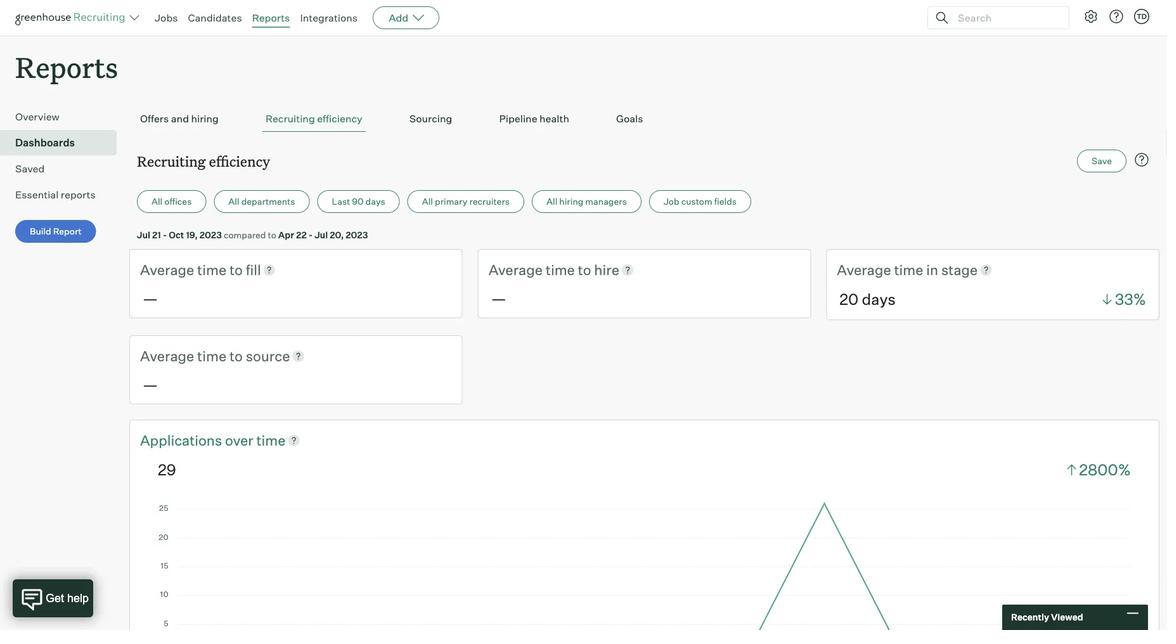 Task type: locate. For each thing, give the bounding box(es) containing it.
jul left 21 at the left
[[137, 229, 150, 241]]

0 horizontal spatial days
[[366, 196, 386, 207]]

— for source
[[143, 375, 158, 394]]

1 horizontal spatial 2023
[[346, 229, 368, 241]]

— for fill
[[143, 289, 158, 308]]

to left hire
[[578, 261, 592, 279]]

—
[[143, 289, 158, 308], [491, 289, 507, 308], [143, 375, 158, 394]]

offers and hiring
[[140, 112, 219, 125]]

1 horizontal spatial -
[[309, 229, 313, 241]]

0 horizontal spatial recruiting
[[137, 152, 206, 170]]

reports down greenhouse recruiting "image"
[[15, 48, 118, 86]]

average time to
[[140, 261, 246, 279], [489, 261, 595, 279], [140, 347, 246, 365]]

all departments button
[[214, 190, 310, 213]]

0 vertical spatial recruiting efficiency
[[266, 112, 363, 125]]

add button
[[373, 6, 440, 29]]

0 vertical spatial recruiting
[[266, 112, 315, 125]]

reports right candidates "link"
[[252, 11, 290, 24]]

3 all from the left
[[422, 196, 433, 207]]

1 horizontal spatial jul
[[315, 229, 328, 241]]

average time to for source
[[140, 347, 246, 365]]

- right 22
[[309, 229, 313, 241]]

td button
[[1135, 9, 1150, 24]]

4 all from the left
[[547, 196, 558, 207]]

last
[[332, 196, 350, 207]]

goals
[[617, 112, 644, 125]]

reports link
[[252, 11, 290, 24]]

average time to for hire
[[489, 261, 595, 279]]

29
[[158, 460, 176, 479]]

overview link
[[15, 109, 112, 124]]

all inside button
[[422, 196, 433, 207]]

time for hire
[[546, 261, 575, 279]]

tab list
[[137, 106, 1153, 132]]

sourcing button
[[406, 106, 456, 132]]

hire
[[595, 261, 620, 279]]

recently viewed
[[1012, 612, 1084, 623]]

build
[[30, 226, 51, 237]]

1 vertical spatial days
[[862, 290, 896, 309]]

applications over
[[140, 432, 257, 449]]

0 vertical spatial efficiency
[[317, 112, 363, 125]]

1 horizontal spatial recruiting
[[266, 112, 315, 125]]

1 horizontal spatial days
[[862, 290, 896, 309]]

all left departments
[[229, 196, 240, 207]]

1 horizontal spatial hiring
[[560, 196, 584, 207]]

to left source
[[230, 347, 243, 365]]

recruiting efficiency
[[266, 112, 363, 125], [137, 152, 270, 170]]

to for hire
[[578, 261, 592, 279]]

efficiency inside button
[[317, 112, 363, 125]]

0 horizontal spatial efficiency
[[209, 152, 270, 170]]

average for stage
[[838, 261, 892, 279]]

1 horizontal spatial reports
[[252, 11, 290, 24]]

sourcing
[[410, 112, 453, 125]]

jul
[[137, 229, 150, 241], [315, 229, 328, 241]]

to left fill
[[230, 261, 243, 279]]

2023
[[200, 229, 222, 241], [346, 229, 368, 241]]

time left source
[[197, 347, 227, 365]]

pipeline health
[[499, 112, 570, 125]]

1 vertical spatial reports
[[15, 48, 118, 86]]

- right 21 at the left
[[163, 229, 167, 241]]

90
[[352, 196, 364, 207]]

0 vertical spatial reports
[[252, 11, 290, 24]]

departments
[[241, 196, 295, 207]]

to left the apr
[[268, 229, 276, 241]]

all
[[152, 196, 163, 207], [229, 196, 240, 207], [422, 196, 433, 207], [547, 196, 558, 207]]

reports
[[252, 11, 290, 24], [15, 48, 118, 86]]

stage
[[942, 261, 978, 279]]

fields
[[715, 196, 737, 207]]

0 horizontal spatial reports
[[15, 48, 118, 86]]

over
[[225, 432, 254, 449]]

hiring left managers
[[560, 196, 584, 207]]

saved
[[15, 163, 45, 175]]

time left in
[[895, 261, 924, 279]]

and
[[171, 112, 189, 125]]

0 vertical spatial hiring
[[191, 112, 219, 125]]

2 all from the left
[[229, 196, 240, 207]]

tab list containing offers and hiring
[[137, 106, 1153, 132]]

time left hire
[[546, 261, 575, 279]]

reports
[[61, 189, 96, 201]]

jul left "20," on the top left of the page
[[315, 229, 328, 241]]

average
[[140, 261, 194, 279], [489, 261, 543, 279], [838, 261, 892, 279], [140, 347, 194, 365]]

1 vertical spatial hiring
[[560, 196, 584, 207]]

efficiency
[[317, 112, 363, 125], [209, 152, 270, 170]]

job custom fields button
[[649, 190, 752, 213]]

greenhouse recruiting image
[[15, 10, 129, 25]]

0 horizontal spatial -
[[163, 229, 167, 241]]

1 jul from the left
[[137, 229, 150, 241]]

recruiting
[[266, 112, 315, 125], [137, 152, 206, 170]]

time
[[197, 261, 227, 279], [546, 261, 575, 279], [895, 261, 924, 279], [197, 347, 227, 365], [257, 432, 286, 449]]

recruiting efficiency button
[[263, 106, 366, 132]]

20,
[[330, 229, 344, 241]]

-
[[163, 229, 167, 241], [309, 229, 313, 241]]

report
[[53, 226, 82, 237]]

fill
[[246, 261, 261, 279]]

hiring
[[191, 112, 219, 125], [560, 196, 584, 207]]

0 vertical spatial days
[[366, 196, 386, 207]]

build report
[[30, 226, 82, 237]]

recently
[[1012, 612, 1050, 623]]

saved link
[[15, 161, 112, 176]]

2 - from the left
[[309, 229, 313, 241]]

recruiting inside button
[[266, 112, 315, 125]]

days right 90
[[366, 196, 386, 207]]

to
[[268, 229, 276, 241], [230, 261, 243, 279], [578, 261, 592, 279], [230, 347, 243, 365]]

0 horizontal spatial jul
[[137, 229, 150, 241]]

essential reports
[[15, 189, 96, 201]]

hiring right and
[[191, 112, 219, 125]]

job custom fields
[[664, 196, 737, 207]]

all offices
[[152, 196, 192, 207]]

dashboards link
[[15, 135, 112, 150]]

all hiring managers
[[547, 196, 627, 207]]

over link
[[225, 431, 257, 450]]

time down the 19, on the top left of page
[[197, 261, 227, 279]]

2 jul from the left
[[315, 229, 328, 241]]

days right 20 at the right of page
[[862, 290, 896, 309]]

all left primary
[[422, 196, 433, 207]]

to for source
[[230, 347, 243, 365]]

all left managers
[[547, 196, 558, 207]]

jul 21 - oct 19, 2023 compared to apr 22 - jul 20, 2023
[[137, 229, 368, 241]]

average for source
[[140, 347, 194, 365]]

all left "offices"
[[152, 196, 163, 207]]

2023 right the 19, on the top left of page
[[200, 229, 222, 241]]

0 horizontal spatial 2023
[[200, 229, 222, 241]]

job
[[664, 196, 680, 207]]

1 all from the left
[[152, 196, 163, 207]]

2023 right "20," on the top left of the page
[[346, 229, 368, 241]]

time right "over"
[[257, 432, 286, 449]]

offers
[[140, 112, 169, 125]]

1 horizontal spatial efficiency
[[317, 112, 363, 125]]



Task type: vqa. For each thing, say whether or not it's contained in the screenshot.
Recruiting within the button
yes



Task type: describe. For each thing, give the bounding box(es) containing it.
time for source
[[197, 347, 227, 365]]

1 - from the left
[[163, 229, 167, 241]]

goals button
[[613, 106, 647, 132]]

jobs link
[[155, 11, 178, 24]]

save button
[[1078, 150, 1127, 173]]

integrations link
[[300, 11, 358, 24]]

applications
[[140, 432, 222, 449]]

1 vertical spatial recruiting
[[137, 152, 206, 170]]

all departments
[[229, 196, 295, 207]]

19,
[[186, 229, 198, 241]]

time link
[[257, 431, 286, 450]]

all offices button
[[137, 190, 206, 213]]

to for fill
[[230, 261, 243, 279]]

21
[[152, 229, 161, 241]]

essential
[[15, 189, 59, 201]]

20 days
[[840, 290, 896, 309]]

all for all primary recruiters
[[422, 196, 433, 207]]

applications link
[[140, 431, 225, 450]]

average for hire
[[489, 261, 543, 279]]

recruiting efficiency inside button
[[266, 112, 363, 125]]

average time to for fill
[[140, 261, 246, 279]]

1 vertical spatial recruiting efficiency
[[137, 152, 270, 170]]

candidates link
[[188, 11, 242, 24]]

faq image
[[1135, 152, 1150, 168]]

managers
[[586, 196, 627, 207]]

all hiring managers button
[[532, 190, 642, 213]]

all for all offices
[[152, 196, 163, 207]]

20
[[840, 290, 859, 309]]

apr
[[278, 229, 294, 241]]

td button
[[1132, 6, 1153, 27]]

average time in
[[838, 261, 942, 279]]

essential reports link
[[15, 187, 112, 202]]

1 2023 from the left
[[200, 229, 222, 241]]

pipeline health button
[[496, 106, 573, 132]]

save
[[1092, 156, 1113, 167]]

configure image
[[1084, 9, 1099, 24]]

jobs
[[155, 11, 178, 24]]

1 vertical spatial efficiency
[[209, 152, 270, 170]]

all primary recruiters button
[[408, 190, 525, 213]]

offices
[[164, 196, 192, 207]]

all primary recruiters
[[422, 196, 510, 207]]

oct
[[169, 229, 184, 241]]

in
[[927, 261, 939, 279]]

overview
[[15, 110, 60, 123]]

viewed
[[1052, 612, 1084, 623]]

health
[[540, 112, 570, 125]]

average for fill
[[140, 261, 194, 279]]

all for all departments
[[229, 196, 240, 207]]

2800%
[[1080, 460, 1132, 479]]

candidates
[[188, 11, 242, 24]]

offers and hiring button
[[137, 106, 222, 132]]

compared
[[224, 229, 266, 241]]

pipeline
[[499, 112, 538, 125]]

time for fill
[[197, 261, 227, 279]]

33%
[[1116, 290, 1147, 309]]

td
[[1137, 12, 1148, 21]]

0 horizontal spatial hiring
[[191, 112, 219, 125]]

primary
[[435, 196, 468, 207]]

— for hire
[[491, 289, 507, 308]]

last 90 days
[[332, 196, 386, 207]]

source
[[246, 347, 290, 365]]

last 90 days button
[[317, 190, 400, 213]]

xychart image
[[158, 500, 1132, 631]]

add
[[389, 11, 409, 24]]

time for stage
[[895, 261, 924, 279]]

dashboards
[[15, 137, 75, 149]]

custom
[[682, 196, 713, 207]]

Search text field
[[955, 9, 1058, 27]]

recruiters
[[470, 196, 510, 207]]

2 2023 from the left
[[346, 229, 368, 241]]

days inside button
[[366, 196, 386, 207]]

build report button
[[15, 220, 96, 243]]

integrations
[[300, 11, 358, 24]]

22
[[296, 229, 307, 241]]

all for all hiring managers
[[547, 196, 558, 207]]



